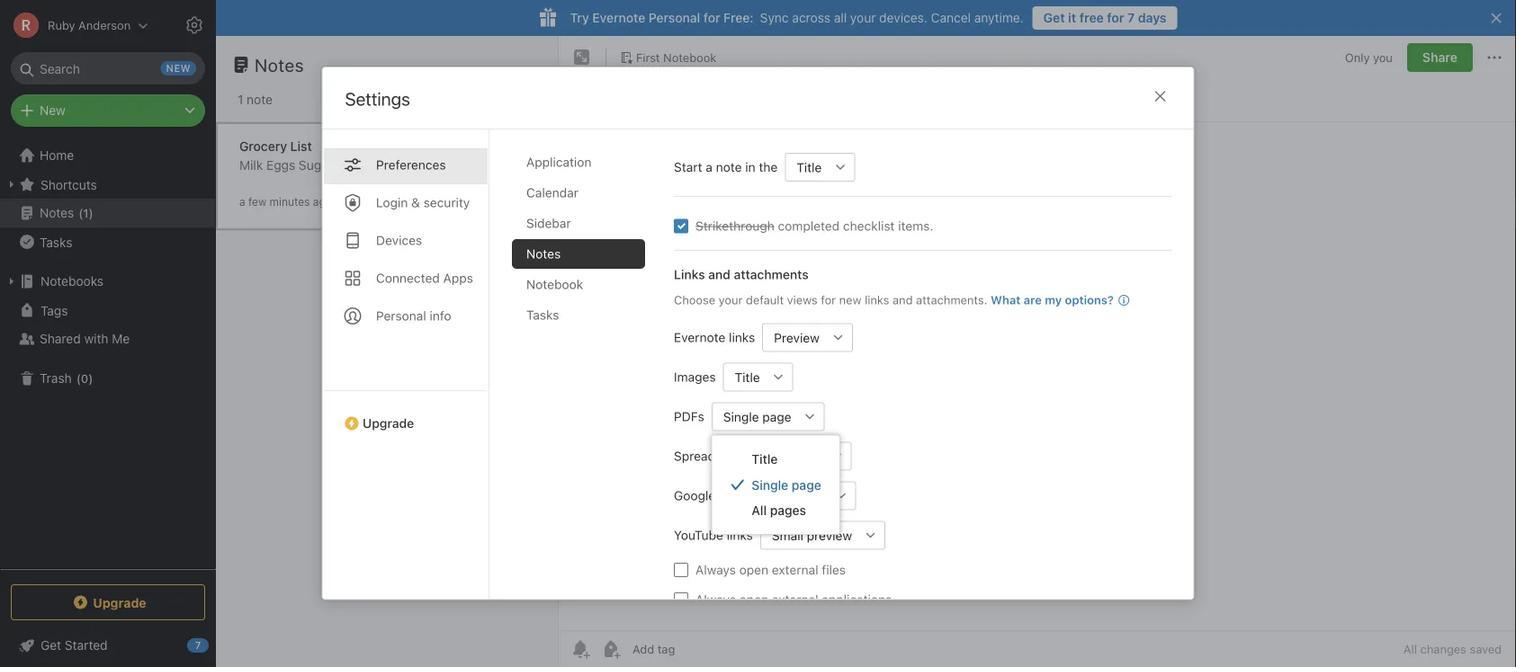 Task type: describe. For each thing, give the bounding box(es) containing it.
title inside dropdown list menu
[[752, 453, 778, 467]]

with
[[84, 332, 108, 347]]

Start a new note in the body or title. field
[[785, 153, 855, 182]]

devices.
[[880, 10, 928, 25]]

get it free for 7 days button
[[1033, 6, 1178, 30]]

choose
[[674, 294, 715, 307]]

external for files
[[772, 563, 818, 578]]

0 horizontal spatial your
[[718, 294, 743, 307]]

you
[[1374, 51, 1393, 64]]

choose your default views for new links and attachments.
[[674, 294, 987, 307]]

all for all pages
[[752, 504, 767, 519]]

it
[[1069, 10, 1077, 25]]

tasks inside tab
[[526, 308, 559, 323]]

notebook tab
[[512, 270, 645, 300]]

1 vertical spatial evernote
[[674, 331, 725, 345]]

youtube
[[674, 529, 723, 543]]

close image
[[1150, 86, 1172, 107]]

notebook inside notebook "tab"
[[526, 277, 583, 292]]

free:
[[724, 10, 754, 25]]

application
[[526, 155, 591, 170]]

notes inside note list element
[[255, 54, 304, 75]]

shared
[[40, 332, 81, 347]]

1 note
[[238, 92, 273, 107]]

preferences
[[376, 158, 446, 173]]

personal inside tab list
[[376, 309, 426, 324]]

images
[[674, 370, 716, 385]]

settings image
[[184, 14, 205, 36]]

title link
[[712, 447, 840, 473]]

calendar
[[526, 186, 578, 200]]

security
[[423, 196, 470, 210]]

the
[[759, 160, 778, 175]]

eggs
[[266, 158, 295, 173]]

strikethrough
[[695, 219, 774, 234]]

note list element
[[216, 36, 559, 668]]

Always open external applications checkbox
[[674, 593, 688, 608]]

sidebar
[[526, 216, 571, 231]]

Select422 checkbox
[[674, 219, 688, 234]]

free
[[1080, 10, 1104, 25]]

expand note image
[[572, 47, 593, 68]]

new button
[[11, 95, 205, 127]]

) for trash
[[88, 372, 93, 386]]

milk
[[239, 158, 263, 173]]

new
[[40, 103, 66, 118]]

add a reminder image
[[570, 639, 591, 661]]

( for trash
[[76, 372, 81, 386]]

notes inside tab
[[526, 247, 561, 262]]

Choose default view option for Google Drive links field
[[786, 482, 856, 511]]

for for free:
[[704, 10, 721, 25]]

minutes
[[270, 196, 310, 208]]

across
[[793, 10, 831, 25]]

1 horizontal spatial personal
[[649, 10, 701, 25]]

my
[[1045, 294, 1062, 307]]

pages
[[770, 504, 807, 519]]

youtube links
[[674, 529, 753, 543]]

try evernote personal for free: sync across all your devices. cancel anytime.
[[570, 10, 1024, 25]]

first notebook button
[[614, 45, 723, 70]]

add tag image
[[600, 639, 622, 661]]

ago
[[313, 196, 332, 208]]

0 horizontal spatial notes
[[40, 206, 74, 221]]

a few minutes ago
[[239, 196, 332, 208]]

external for applications
[[772, 593, 818, 608]]

single page link
[[712, 473, 840, 498]]

single inside button
[[723, 410, 759, 425]]

evernote links
[[674, 331, 755, 345]]

choose default view option for spreadsheets image
[[761, 443, 852, 471]]

checklist
[[843, 219, 895, 234]]

try
[[570, 10, 589, 25]]

grocery list
[[239, 139, 312, 154]]

saved
[[1470, 643, 1502, 657]]

preview
[[807, 529, 852, 544]]

upgrade for left the upgrade popup button
[[93, 596, 146, 611]]

all
[[834, 10, 847, 25]]

0 horizontal spatial upgrade button
[[11, 585, 205, 621]]

Note Editor text field
[[559, 122, 1517, 631]]

milk eggs sugar cheese
[[239, 158, 380, 173]]

shared with me
[[40, 332, 130, 347]]

attachments.
[[916, 294, 987, 307]]

notes ( 1 )
[[40, 206, 93, 221]]

title button for images
[[723, 363, 764, 392]]

&
[[411, 196, 420, 210]]

all changes saved
[[1404, 643, 1502, 657]]

spreadsheets
[[674, 449, 754, 464]]

0 vertical spatial your
[[851, 10, 876, 25]]

items.
[[898, 219, 933, 234]]

shortcuts
[[41, 177, 97, 192]]

always open external files
[[695, 563, 846, 578]]

Choose default view option for PDFs field
[[711, 403, 825, 432]]

shared with me link
[[0, 325, 215, 354]]

devices
[[376, 233, 422, 248]]

completed
[[778, 219, 840, 234]]

sync
[[760, 10, 789, 25]]

0
[[81, 372, 88, 386]]

single page inside dropdown list menu
[[752, 478, 822, 493]]

first
[[636, 51, 660, 64]]

changes
[[1421, 643, 1467, 657]]

Choose default view option for Spreadsheets field
[[761, 443, 852, 471]]

links and attachments
[[674, 268, 809, 282]]

google drive links
[[674, 489, 779, 504]]



Task type: vqa. For each thing, say whether or not it's contained in the screenshot.
bottommost note
yes



Task type: locate. For each thing, give the bounding box(es) containing it.
note window element
[[559, 36, 1517, 668]]

1 vertical spatial upgrade button
[[11, 585, 205, 621]]

get
[[1044, 10, 1065, 25]]

anytime.
[[975, 10, 1024, 25]]

1 vertical spatial notes
[[40, 206, 74, 221]]

1 vertical spatial single page
[[752, 478, 822, 493]]

cancel
[[931, 10, 971, 25]]

notes down the shortcuts
[[40, 206, 74, 221]]

preview
[[774, 331, 820, 346]]

page down choose default view option for spreadsheets image
[[792, 478, 822, 493]]

links
[[865, 294, 889, 307], [729, 331, 755, 345], [752, 489, 779, 504], [727, 529, 753, 543]]

0 horizontal spatial and
[[708, 268, 730, 282]]

0 vertical spatial upgrade button
[[323, 391, 488, 439]]

7
[[1128, 10, 1135, 25]]

2 vertical spatial notes
[[526, 247, 561, 262]]

1 horizontal spatial for
[[821, 294, 836, 307]]

all left pages
[[752, 504, 767, 519]]

0 vertical spatial 1
[[238, 92, 243, 107]]

apps
[[443, 271, 473, 286]]

your
[[851, 10, 876, 25], [718, 294, 743, 307]]

1 horizontal spatial notes
[[255, 54, 304, 75]]

single down title field
[[723, 410, 759, 425]]

open for always open external applications
[[739, 593, 768, 608]]

share button
[[1408, 43, 1474, 72]]

1 vertical spatial notebook
[[526, 277, 583, 292]]

1 vertical spatial upgrade
[[93, 596, 146, 611]]

0 vertical spatial )
[[89, 206, 93, 220]]

1 vertical spatial external
[[772, 593, 818, 608]]

1 vertical spatial always
[[695, 593, 736, 608]]

0 vertical spatial evernote
[[593, 10, 646, 25]]

open down always open external files
[[739, 593, 768, 608]]

attachments
[[734, 268, 809, 282]]

1 horizontal spatial note
[[716, 160, 742, 175]]

what are my options?
[[991, 294, 1114, 307]]

always right always open external applications option
[[695, 593, 736, 608]]

tags button
[[0, 296, 215, 325]]

1 horizontal spatial upgrade
[[362, 417, 414, 431]]

1 up grocery
[[238, 92, 243, 107]]

all inside dropdown list menu
[[752, 504, 767, 519]]

2 open from the top
[[739, 593, 768, 608]]

shortcuts button
[[0, 170, 215, 199]]

0 horizontal spatial evernote
[[593, 10, 646, 25]]

notebook
[[664, 51, 717, 64], [526, 277, 583, 292]]

all inside note window element
[[1404, 643, 1418, 657]]

external down always open external files
[[772, 593, 818, 608]]

0 vertical spatial all
[[752, 504, 767, 519]]

notes tab
[[512, 240, 645, 269]]

2 horizontal spatial notes
[[526, 247, 561, 262]]

1 horizontal spatial evernote
[[674, 331, 725, 345]]

0 vertical spatial upgrade
[[362, 417, 414, 431]]

1 vertical spatial and
[[893, 294, 913, 307]]

default
[[746, 294, 784, 307]]

options?
[[1065, 294, 1114, 307]]

personal info
[[376, 309, 451, 324]]

start a note in the
[[674, 160, 778, 175]]

trash
[[40, 371, 72, 386]]

a inside note list element
[[239, 196, 245, 208]]

) inside "trash ( 0 )"
[[88, 372, 93, 386]]

for for 7
[[1108, 10, 1125, 25]]

trash ( 0 )
[[40, 371, 93, 386]]

external
[[772, 563, 818, 578], [772, 593, 818, 608]]

( inside notes ( 1 )
[[79, 206, 83, 220]]

single inside dropdown list menu
[[752, 478, 789, 493]]

0 horizontal spatial tab list
[[323, 130, 489, 600]]

for left the free:
[[704, 10, 721, 25]]

cheese
[[336, 158, 380, 173]]

1 vertical spatial personal
[[376, 309, 426, 324]]

open up always open external applications
[[739, 563, 768, 578]]

1 horizontal spatial your
[[851, 10, 876, 25]]

title for images
[[735, 370, 760, 385]]

0 vertical spatial notebook
[[664, 51, 717, 64]]

2 always from the top
[[695, 593, 736, 608]]

Choose default view option for Images field
[[723, 363, 793, 392]]

notebooks link
[[0, 267, 215, 296]]

evernote
[[593, 10, 646, 25], [674, 331, 725, 345]]

first notebook
[[636, 51, 717, 64]]

notebook right first
[[664, 51, 717, 64]]

1 horizontal spatial a
[[706, 160, 712, 175]]

sidebar tab
[[512, 209, 645, 239]]

1 vertical spatial title
[[735, 370, 760, 385]]

evernote right try
[[593, 10, 646, 25]]

and left attachments.
[[893, 294, 913, 307]]

( down the shortcuts
[[79, 206, 83, 220]]

0 vertical spatial personal
[[649, 10, 701, 25]]

for left new
[[821, 294, 836, 307]]

connected apps
[[376, 271, 473, 286]]

) down shortcuts button
[[89, 206, 93, 220]]

title up single page button
[[735, 370, 760, 385]]

grocery
[[239, 139, 287, 154]]

for left 7
[[1108, 10, 1125, 25]]

1 horizontal spatial tasks
[[526, 308, 559, 323]]

dropdown list menu
[[712, 447, 840, 524]]

0 vertical spatial page
[[762, 410, 791, 425]]

note up grocery
[[247, 92, 273, 107]]

title button right 'the'
[[785, 153, 826, 182]]

1 vertical spatial single
[[752, 478, 789, 493]]

0 vertical spatial note
[[247, 92, 273, 107]]

files
[[822, 563, 846, 578]]

upgrade
[[362, 417, 414, 431], [93, 596, 146, 611]]

notebook inside first notebook button
[[664, 51, 717, 64]]

None search field
[[23, 52, 193, 85]]

tags
[[41, 303, 68, 318]]

all left changes
[[1404, 643, 1418, 657]]

for inside button
[[1108, 10, 1125, 25]]

home link
[[0, 141, 216, 170]]

0 vertical spatial notes
[[255, 54, 304, 75]]

google
[[674, 489, 715, 504]]

) inside notes ( 1 )
[[89, 206, 93, 220]]

single page down title field
[[723, 410, 791, 425]]

personal up first notebook
[[649, 10, 701, 25]]

1 vertical spatial your
[[718, 294, 743, 307]]

1 vertical spatial open
[[739, 593, 768, 608]]

) right trash
[[88, 372, 93, 386]]

0 horizontal spatial title button
[[723, 363, 764, 392]]

tab list for application
[[323, 130, 489, 600]]

single page up pages
[[752, 478, 822, 493]]

0 horizontal spatial tasks
[[40, 235, 72, 250]]

evernote down choose
[[674, 331, 725, 345]]

upgrade inside tab list
[[362, 417, 414, 431]]

1 always from the top
[[695, 563, 736, 578]]

1 horizontal spatial and
[[893, 294, 913, 307]]

0 vertical spatial single
[[723, 410, 759, 425]]

me
[[112, 332, 130, 347]]

notes down 'sidebar'
[[526, 247, 561, 262]]

)
[[89, 206, 93, 220], [88, 372, 93, 386]]

external up always open external applications
[[772, 563, 818, 578]]

tasks down notebook "tab"
[[526, 308, 559, 323]]

notebook down notes tab
[[526, 277, 583, 292]]

1 horizontal spatial upgrade button
[[323, 391, 488, 439]]

single page
[[723, 410, 791, 425], [752, 478, 822, 493]]

( inside "trash ( 0 )"
[[76, 372, 81, 386]]

list
[[290, 139, 312, 154]]

0 horizontal spatial for
[[704, 10, 721, 25]]

0 horizontal spatial 1
[[83, 206, 89, 220]]

0 vertical spatial title button
[[785, 153, 826, 182]]

0 vertical spatial always
[[695, 563, 736, 578]]

0 horizontal spatial all
[[752, 504, 767, 519]]

0 vertical spatial title
[[796, 160, 822, 175]]

upgrade button inside tab list
[[323, 391, 488, 439]]

upgrade for the upgrade popup button inside tab list
[[362, 417, 414, 431]]

a right the start
[[706, 160, 712, 175]]

always right 'always open external files' option
[[695, 563, 736, 578]]

1 vertical spatial )
[[88, 372, 93, 386]]

1 horizontal spatial all
[[1404, 643, 1418, 657]]

days
[[1139, 10, 1167, 25]]

( for notes
[[79, 206, 83, 220]]

your down links and attachments
[[718, 294, 743, 307]]

your right all
[[851, 10, 876, 25]]

0 vertical spatial external
[[772, 563, 818, 578]]

home
[[40, 148, 74, 163]]

views
[[787, 294, 818, 307]]

single page button
[[711, 403, 796, 432]]

all
[[752, 504, 767, 519], [1404, 643, 1418, 657]]

2 vertical spatial title
[[752, 453, 778, 467]]

login
[[376, 196, 408, 210]]

all pages
[[752, 504, 807, 519]]

notes
[[255, 54, 304, 75], [40, 206, 74, 221], [526, 247, 561, 262]]

tasks button
[[0, 228, 215, 257]]

for
[[704, 10, 721, 25], [1108, 10, 1125, 25], [821, 294, 836, 307]]

all pages link
[[712, 498, 840, 524]]

1 horizontal spatial 1
[[238, 92, 243, 107]]

page inside dropdown list menu
[[792, 478, 822, 493]]

1 vertical spatial 1
[[83, 206, 89, 220]]

1 vertical spatial note
[[716, 160, 742, 175]]

0 horizontal spatial a
[[239, 196, 245, 208]]

tasks down notes ( 1 )
[[40, 235, 72, 250]]

expand notebooks image
[[5, 275, 19, 289]]

1 vertical spatial (
[[76, 372, 81, 386]]

open for always open external files
[[739, 563, 768, 578]]

pdfs
[[674, 410, 704, 425]]

0 vertical spatial (
[[79, 206, 83, 220]]

get it free for 7 days
[[1044, 10, 1167, 25]]

links
[[674, 268, 705, 282]]

info
[[429, 309, 451, 324]]

page up title link
[[762, 410, 791, 425]]

page inside button
[[762, 410, 791, 425]]

1 open from the top
[[739, 563, 768, 578]]

1 inside note list element
[[238, 92, 243, 107]]

and right links
[[708, 268, 730, 282]]

0 vertical spatial tasks
[[40, 235, 72, 250]]

tab list for start a note in the
[[512, 148, 659, 600]]

tab list
[[323, 130, 489, 600], [512, 148, 659, 600]]

) for notes
[[89, 206, 93, 220]]

0 vertical spatial single page
[[723, 410, 791, 425]]

title button for start a note in the
[[785, 153, 826, 182]]

personal down the connected
[[376, 309, 426, 324]]

calendar tab
[[512, 178, 645, 208]]

Choose default view option for YouTube links field
[[760, 522, 885, 551]]

page
[[762, 410, 791, 425], [792, 478, 822, 493]]

settings
[[345, 88, 410, 110]]

single page inside button
[[723, 410, 791, 425]]

tasks
[[40, 235, 72, 250], [526, 308, 559, 323]]

a left few
[[239, 196, 245, 208]]

always
[[695, 563, 736, 578], [695, 593, 736, 608]]

2 external from the top
[[772, 593, 818, 608]]

small
[[772, 529, 803, 544]]

notes up 1 note
[[255, 54, 304, 75]]

0 vertical spatial and
[[708, 268, 730, 282]]

1 down the shortcuts
[[83, 206, 89, 220]]

all for all changes saved
[[1404, 643, 1418, 657]]

1 vertical spatial tasks
[[526, 308, 559, 323]]

title for start a note in the
[[796, 160, 822, 175]]

1 inside notes ( 1 )
[[83, 206, 89, 220]]

always open external applications
[[695, 593, 892, 608]]

strikethrough completed checklist items.
[[695, 219, 933, 234]]

only
[[1346, 51, 1371, 64]]

0 horizontal spatial upgrade
[[93, 596, 146, 611]]

notebooks
[[41, 274, 104, 289]]

0 horizontal spatial note
[[247, 92, 273, 107]]

tree
[[0, 141, 216, 569]]

small preview
[[772, 529, 852, 544]]

only you
[[1346, 51, 1393, 64]]

0 horizontal spatial notebook
[[526, 277, 583, 292]]

application tab
[[512, 148, 645, 178]]

( right trash
[[76, 372, 81, 386]]

single
[[723, 410, 759, 425], [752, 478, 789, 493]]

Choose default view option for Evernote links field
[[762, 324, 853, 353]]

always for always open external files
[[695, 563, 736, 578]]

tasks tab
[[512, 301, 645, 331]]

Search text field
[[23, 52, 193, 85]]

few
[[248, 196, 267, 208]]

1 external from the top
[[772, 563, 818, 578]]

title button up single page button
[[723, 363, 764, 392]]

connected
[[376, 271, 440, 286]]

login & security
[[376, 196, 470, 210]]

0 vertical spatial a
[[706, 160, 712, 175]]

in
[[745, 160, 755, 175]]

share
[[1423, 50, 1458, 65]]

0 vertical spatial open
[[739, 563, 768, 578]]

1 horizontal spatial title button
[[785, 153, 826, 182]]

2 ) from the top
[[88, 372, 93, 386]]

1 horizontal spatial notebook
[[664, 51, 717, 64]]

1 vertical spatial title button
[[723, 363, 764, 392]]

1 ) from the top
[[89, 206, 93, 220]]

title up the single page link
[[752, 453, 778, 467]]

preview button
[[762, 324, 824, 353]]

0 horizontal spatial personal
[[376, 309, 426, 324]]

tasks inside button
[[40, 235, 72, 250]]

tab list containing application
[[512, 148, 659, 600]]

Always open external files checkbox
[[674, 564, 688, 578]]

1 horizontal spatial tab list
[[512, 148, 659, 600]]

small preview button
[[760, 522, 857, 551]]

are
[[1024, 294, 1042, 307]]

1 vertical spatial a
[[239, 196, 245, 208]]

always for always open external applications
[[695, 593, 736, 608]]

1 vertical spatial page
[[792, 478, 822, 493]]

note left in
[[716, 160, 742, 175]]

2 horizontal spatial for
[[1108, 10, 1125, 25]]

single down title link
[[752, 478, 789, 493]]

title right 'the'
[[796, 160, 822, 175]]

new
[[839, 294, 862, 307]]

tab list containing preferences
[[323, 130, 489, 600]]

tree containing home
[[0, 141, 216, 569]]

1 vertical spatial all
[[1404, 643, 1418, 657]]

sugar
[[299, 158, 333, 173]]

drive
[[719, 489, 749, 504]]



